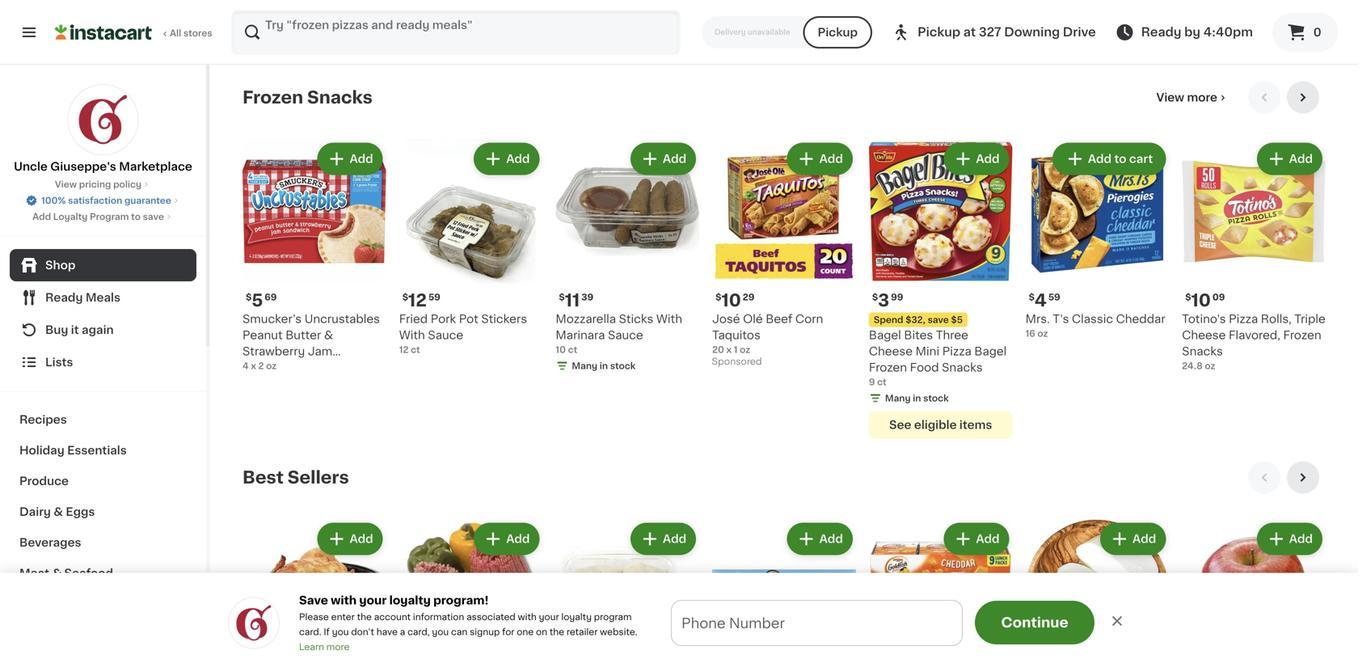 Task type: locate. For each thing, give the bounding box(es) containing it.
0 vertical spatial the
[[357, 613, 372, 621]]

shop link
[[10, 249, 196, 281]]

$ left 69
[[246, 293, 252, 302]]

0 horizontal spatial with
[[399, 329, 425, 341]]

0 vertical spatial more
[[1187, 92, 1218, 103]]

view more
[[1157, 92, 1218, 103]]

mini
[[916, 346, 940, 357]]

frozen snacks
[[243, 89, 373, 106]]

& for seafood
[[52, 568, 62, 579]]

2 horizontal spatial snacks
[[1182, 346, 1223, 357]]

with right sticks
[[656, 313, 682, 325]]

$ 12 59
[[402, 292, 441, 309]]

redeem button
[[929, 621, 1007, 647]]

$
[[246, 293, 252, 302], [402, 293, 408, 302], [716, 293, 722, 302], [1029, 293, 1035, 302], [559, 293, 565, 302], [872, 293, 878, 302], [1186, 293, 1192, 302]]

Search field
[[233, 11, 679, 53]]

2 vertical spatial in
[[913, 394, 921, 403]]

meals
[[86, 292, 121, 303]]

2 horizontal spatial frozen
[[1284, 329, 1322, 341]]

you
[[332, 627, 349, 636], [432, 627, 449, 636]]

view
[[1157, 92, 1185, 103], [55, 180, 77, 189]]

ct down fried
[[411, 345, 420, 354]]

1 horizontal spatial in
[[600, 361, 608, 370]]

0 horizontal spatial pickup
[[818, 27, 858, 38]]

$ inside $ 4 59
[[1029, 293, 1035, 302]]

oz right 16
[[1038, 329, 1048, 338]]

2 59 from the left
[[1049, 293, 1061, 302]]

1 vertical spatial with
[[399, 329, 425, 341]]

•
[[755, 627, 760, 640]]

uncle giuseppe's marketplace link
[[14, 84, 192, 175]]

2 for 4
[[258, 361, 264, 370]]

all
[[170, 29, 181, 38]]

essentials down recipes link
[[67, 445, 127, 456]]

1 item carousel region from the top
[[243, 81, 1326, 448]]

2 inside item carousel region
[[258, 361, 264, 370]]

1 vertical spatial the
[[550, 627, 564, 636]]

10 for $ 10 09
[[1192, 292, 1211, 309]]

recipes link
[[10, 404, 196, 435]]

2 vertical spatial many in stock
[[885, 394, 949, 403]]

$5 inside product group
[[951, 315, 963, 324]]

10 left "29"
[[722, 292, 741, 309]]

0 horizontal spatial sauce
[[428, 329, 463, 341]]

2 horizontal spatial stock
[[923, 394, 949, 403]]

view more button
[[1150, 81, 1236, 114]]

stock down mozzarella sticks with marinara sauce 10 ct
[[610, 361, 636, 370]]

cheese
[[1182, 329, 1226, 341], [869, 346, 913, 357]]

59 inside $ 12 59
[[428, 293, 441, 302]]

2 vertical spatial &
[[52, 568, 62, 579]]

2 item carousel region from the top
[[243, 461, 1326, 663]]

1 horizontal spatial more
[[1187, 92, 1218, 103]]

1 vertical spatial to
[[131, 212, 141, 221]]

pizza up 'flavored,'
[[1229, 313, 1258, 325]]

0 horizontal spatial holiday
[[19, 445, 64, 456]]

1 $ from the left
[[246, 293, 252, 302]]

pot
[[459, 313, 478, 325]]

frozen
[[243, 89, 303, 106], [1284, 329, 1322, 341], [869, 362, 907, 373]]

$ 11 39
[[559, 292, 594, 309]]

best
[[243, 469, 284, 486]]

2 down strawberry
[[258, 361, 264, 370]]

bagel right "mini"
[[975, 346, 1007, 357]]

x down strawberry
[[251, 361, 256, 370]]

1 horizontal spatial to
[[848, 627, 862, 641]]

2 vertical spatial stock
[[923, 394, 949, 403]]

sauce inside fried pork pot stickers with sauce 12 ct
[[428, 329, 463, 341]]

5 left 0.7
[[1182, 20, 1188, 29]]

1 horizontal spatial 59
[[1049, 293, 1061, 302]]

2 vertical spatial frozen
[[869, 362, 907, 373]]

uncrustables
[[305, 313, 380, 325]]

2 $ from the left
[[402, 293, 408, 302]]

smucker's uncrustables peanut butter & strawberry jam sandwich
[[243, 313, 380, 373]]

$ inside $ 10 29
[[716, 293, 722, 302]]

4:40pm
[[1204, 26, 1253, 38]]

loyalty up retailer on the left bottom of the page
[[561, 613, 592, 621]]

pizza down the three
[[943, 346, 972, 357]]

cart
[[1129, 153, 1153, 165]]

12
[[408, 292, 427, 309], [399, 345, 409, 354]]

x left 1
[[727, 345, 732, 354]]

product group
[[712, 0, 856, 62], [243, 140, 386, 373], [399, 140, 543, 356], [556, 140, 700, 376], [712, 140, 856, 371], [869, 140, 1013, 439], [1026, 140, 1169, 340], [1182, 140, 1326, 372], [243, 519, 386, 663], [399, 519, 543, 663], [556, 519, 700, 663], [712, 519, 856, 663], [869, 519, 1013, 663], [1026, 519, 1169, 663], [1182, 519, 1326, 663]]

$ left the 99
[[872, 293, 878, 302]]

oz right 1
[[740, 345, 751, 354]]

1 vertical spatial snacks
[[1182, 346, 1223, 357]]

99
[[891, 293, 904, 302]]

view pricing policy link
[[55, 178, 151, 191]]

0 horizontal spatial 4
[[243, 361, 249, 370]]

1 horizontal spatial many
[[572, 361, 598, 370]]

0 horizontal spatial view
[[55, 180, 77, 189]]

save inside product group
[[928, 315, 949, 324]]

with down fried
[[399, 329, 425, 341]]

uncle giuseppe's marketplace logo image
[[68, 84, 139, 155], [228, 597, 280, 649]]

stickers
[[481, 313, 527, 325]]

1 horizontal spatial with
[[518, 613, 537, 621]]

$ 10 09
[[1186, 292, 1225, 309]]

59 up t's
[[1049, 293, 1061, 302]]

0 horizontal spatial 10
[[556, 345, 566, 354]]

0 vertical spatial &
[[324, 329, 333, 341]]

$ inside $ 11 39
[[559, 293, 565, 302]]

1 vertical spatial your
[[539, 613, 559, 621]]

5 left 69
[[252, 292, 263, 309]]

oz right 7.5
[[884, 37, 895, 45]]

7 $ from the left
[[1186, 293, 1192, 302]]

1 vertical spatial more
[[326, 642, 350, 651]]

add
[[350, 153, 373, 165], [506, 153, 530, 165], [663, 153, 687, 165], [820, 153, 843, 165], [976, 153, 1000, 165], [1088, 153, 1112, 165], [1290, 153, 1313, 165], [32, 212, 51, 221], [350, 533, 373, 545], [506, 533, 530, 545], [663, 533, 687, 545], [820, 533, 843, 545], [976, 533, 1000, 545], [1133, 533, 1157, 545], [1290, 533, 1313, 545], [763, 627, 791, 641]]

0 horizontal spatial loyalty
[[389, 595, 431, 606]]

1 vertical spatial cheese
[[869, 346, 913, 357]]

lists
[[45, 357, 73, 368]]

4 $ from the left
[[1029, 293, 1035, 302]]

pickup
[[918, 26, 961, 38], [818, 27, 858, 38]]

view pricing policy
[[55, 180, 142, 189]]

ready for ready meals
[[45, 292, 83, 303]]

more down if
[[326, 642, 350, 651]]

many in stock down the 11.5 oz
[[259, 20, 323, 29]]

0 vertical spatial loyalty
[[389, 595, 431, 606]]

classic
[[1072, 313, 1113, 325]]

mrs. t's classic cheddar 16 oz
[[1026, 313, 1166, 338]]

view for view pricing policy
[[55, 180, 77, 189]]

pickup inside popup button
[[918, 26, 961, 38]]

1 horizontal spatial 10
[[722, 292, 741, 309]]

1 vertical spatial many in stock
[[572, 361, 636, 370]]

your up on
[[539, 613, 559, 621]]

2 you from the left
[[432, 627, 449, 636]]

the right on
[[550, 627, 564, 636]]

0 horizontal spatial pizza
[[943, 346, 972, 357]]

stock
[[297, 20, 323, 29], [610, 361, 636, 370], [923, 394, 949, 403]]

1 vertical spatial &
[[54, 506, 63, 517]]

$ up 'josé'
[[716, 293, 722, 302]]

0 vertical spatial ready
[[1142, 26, 1182, 38]]

1 vertical spatial essentials
[[677, 627, 751, 641]]

your up account
[[359, 595, 387, 606]]

learn more link
[[299, 642, 350, 651]]

pork
[[431, 313, 456, 325]]

0 horizontal spatial ready
[[45, 292, 83, 303]]

you right if
[[332, 627, 349, 636]]

2 horizontal spatial in
[[913, 394, 921, 403]]

in for spend $32, save $5
[[913, 394, 921, 403]]

snacks inside totino's pizza rolls, triple cheese flavored, frozen snacks 24.8 oz
[[1182, 346, 1223, 357]]

2 vertical spatial many
[[885, 394, 911, 403]]

0 vertical spatial many in stock
[[259, 20, 323, 29]]

x
[[1034, 20, 1039, 29], [1190, 20, 1196, 29], [727, 345, 732, 354], [251, 361, 256, 370]]

1 horizontal spatial bagel
[[975, 346, 1007, 357]]

card,
[[408, 627, 430, 636]]

1 vertical spatial item carousel region
[[243, 461, 1326, 663]]

$ inside $ 5 69
[[246, 293, 252, 302]]

0 horizontal spatial ct
[[411, 345, 420, 354]]

0 horizontal spatial uncle giuseppe's marketplace logo image
[[68, 84, 139, 155]]

12 up fried
[[408, 292, 427, 309]]

learn
[[299, 642, 324, 651]]

None search field
[[231, 10, 681, 55]]

10 for $ 10 29
[[722, 292, 741, 309]]

$ 3 99
[[872, 292, 904, 309]]

2 horizontal spatial 10
[[1192, 292, 1211, 309]]

x left 0.7
[[1190, 20, 1196, 29]]

1 horizontal spatial 4
[[1035, 292, 1047, 309]]

1 horizontal spatial view
[[1157, 92, 1185, 103]]

in down food
[[913, 394, 921, 403]]

1 sauce from the left
[[428, 329, 463, 341]]

oz right 0.7
[[1214, 20, 1224, 29]]

0 horizontal spatial stock
[[297, 20, 323, 29]]

0 horizontal spatial 5
[[252, 292, 263, 309]]

0 vertical spatial 12
[[408, 292, 427, 309]]

1 vertical spatial loyalty
[[561, 613, 592, 621]]

0 vertical spatial to
[[1115, 153, 1127, 165]]

1 horizontal spatial 5
[[1182, 20, 1188, 29]]

10 down the marinara
[[556, 345, 566, 354]]

0 vertical spatial $5
[[951, 315, 963, 324]]

1 vertical spatial holiday
[[618, 627, 674, 641]]

the up don't
[[357, 613, 372, 621]]

2 horizontal spatial ct
[[877, 378, 887, 386]]

4 up mrs.
[[1035, 292, 1047, 309]]

oz right 24.8
[[1205, 361, 1216, 370]]

many in stock up see
[[885, 394, 949, 403]]

1 vertical spatial stock
[[610, 361, 636, 370]]

0 vertical spatial your
[[359, 595, 387, 606]]

oz inside the mrs. t's classic cheddar 16 oz
[[1038, 329, 1048, 338]]

2 sauce from the left
[[608, 329, 643, 341]]

ready
[[1142, 26, 1182, 38], [45, 292, 83, 303]]

save up the three
[[928, 315, 949, 324]]

x for 4 x 2 oz
[[251, 361, 256, 370]]

59 for 4
[[1049, 293, 1061, 302]]

ready inside popup button
[[45, 292, 83, 303]]

1 vertical spatial 12
[[399, 345, 409, 354]]

1 59 from the left
[[428, 293, 441, 302]]

with inside mozzarella sticks with marinara sauce 10 ct
[[656, 313, 682, 325]]

get
[[542, 627, 569, 641]]

food
[[910, 362, 939, 373]]

1 horizontal spatial your
[[539, 613, 559, 621]]

0 horizontal spatial many in stock
[[259, 20, 323, 29]]

$ up mrs.
[[1029, 293, 1035, 302]]

12 inside fried pork pot stickers with sauce 12 ct
[[399, 345, 409, 354]]

3 $ from the left
[[716, 293, 722, 302]]

59 up pork
[[428, 293, 441, 302]]

sauce down sticks
[[608, 329, 643, 341]]

59 inside $ 4 59
[[1049, 293, 1061, 302]]

1 horizontal spatial stock
[[610, 361, 636, 370]]

1 vertical spatial 5
[[252, 292, 263, 309]]

oz right 3.17
[[731, 37, 742, 45]]

items
[[960, 419, 992, 431]]

1 vertical spatial uncle giuseppe's marketplace logo image
[[228, 597, 280, 649]]

4 down strawberry
[[243, 361, 249, 370]]

x for 5 x 0.7 oz
[[1190, 20, 1196, 29]]

$ for $ 11 39
[[559, 293, 565, 302]]

item carousel region containing best sellers
[[243, 461, 1326, 663]]

meat & seafood
[[19, 568, 113, 579]]

with up one
[[518, 613, 537, 621]]

$ up fried
[[402, 293, 408, 302]]

1 vertical spatial view
[[55, 180, 77, 189]]

0 horizontal spatial with
[[331, 595, 357, 606]]

0 vertical spatial in
[[287, 20, 295, 29]]

0 vertical spatial cheese
[[1182, 329, 1226, 341]]

10 left the 09
[[1192, 292, 1211, 309]]

7.5 oz button
[[869, 0, 1013, 48]]

12 down fried
[[399, 345, 409, 354]]

1 horizontal spatial pickup
[[918, 26, 961, 38]]

0 vertical spatial 5
[[1182, 20, 1188, 29]]

0 vertical spatial many
[[259, 20, 284, 29]]

holiday down program
[[618, 627, 674, 641]]

0 horizontal spatial snacks
[[307, 89, 373, 106]]

pricing
[[79, 180, 111, 189]]

many in stock down mozzarella sticks with marinara sauce 10 ct
[[572, 361, 636, 370]]

x right the 6
[[1034, 20, 1039, 29]]

0 horizontal spatial more
[[326, 642, 350, 651]]

$ for $ 3 99
[[872, 293, 878, 302]]

see eligible items
[[889, 419, 992, 431]]

6 x 2 oz
[[1026, 20, 1060, 29]]

holiday down recipes
[[19, 445, 64, 456]]

$5 up the three
[[951, 315, 963, 324]]

oz inside josé olé beef corn taquitos 20 x 1 oz
[[740, 345, 751, 354]]

6 $ from the left
[[872, 293, 878, 302]]

0 vertical spatial with
[[656, 313, 682, 325]]

item carousel region
[[243, 81, 1326, 448], [243, 461, 1326, 663]]

many down the marinara
[[572, 361, 598, 370]]

ct inside mozzarella sticks with marinara sauce 10 ct
[[568, 345, 578, 354]]

0 horizontal spatial you
[[332, 627, 349, 636]]

5 $ from the left
[[559, 293, 565, 302]]

ct down the marinara
[[568, 345, 578, 354]]

you down information on the left
[[432, 627, 449, 636]]

oz right the 6
[[1049, 20, 1060, 29]]

1 horizontal spatial the
[[550, 627, 564, 636]]

ct inside bagel bites three cheese mini pizza bagel frozen food snacks 9 ct
[[877, 378, 887, 386]]

$ inside $ 12 59
[[402, 293, 408, 302]]

loyalty up account
[[389, 595, 431, 606]]

$ left 39
[[559, 293, 565, 302]]

bagel down spend
[[869, 329, 901, 341]]

in down mozzarella sticks with marinara sauce 10 ct
[[600, 361, 608, 370]]

uncle giuseppe's marketplace
[[14, 161, 192, 172]]

0.7
[[1198, 20, 1211, 29]]

69
[[265, 293, 277, 302]]

& right meat on the left bottom of page
[[52, 568, 62, 579]]

0 horizontal spatial bagel
[[869, 329, 901, 341]]

cheese down spend
[[869, 346, 913, 357]]

marinara
[[556, 329, 605, 341]]

9
[[869, 378, 875, 386]]

0 horizontal spatial cheese
[[869, 346, 913, 357]]

& up the jam
[[324, 329, 333, 341]]

$5 left off
[[572, 627, 590, 641]]

59
[[428, 293, 441, 302], [1049, 293, 1061, 302]]

pickup left 7.5
[[818, 27, 858, 38]]

with up enter
[[331, 595, 357, 606]]

ready down 'shop'
[[45, 292, 83, 303]]

more down ready by 4:40pm
[[1187, 92, 1218, 103]]

meat & seafood link
[[10, 558, 196, 589]]

1 vertical spatial frozen
[[1284, 329, 1322, 341]]

continue button
[[975, 601, 1095, 644]]

holiday
[[19, 445, 64, 456], [618, 627, 674, 641]]

sellers
[[288, 469, 349, 486]]

0 vertical spatial view
[[1157, 92, 1185, 103]]

uncle giuseppe's marketplace logo image left card.
[[228, 597, 280, 649]]

rolls,
[[1261, 313, 1292, 325]]

essentials left •
[[677, 627, 751, 641]]

0 horizontal spatial many
[[259, 20, 284, 29]]

view inside "popup button"
[[1157, 92, 1185, 103]]

2 vertical spatial to
[[848, 627, 862, 641]]

ct right 9
[[877, 378, 887, 386]]

$ for $ 12 59
[[402, 293, 408, 302]]

essentials
[[67, 445, 127, 456], [677, 627, 751, 641]]

mrs.
[[1026, 313, 1050, 325]]

view up 100%
[[55, 180, 77, 189]]

many up see
[[885, 394, 911, 403]]

product group containing 4
[[1026, 140, 1169, 340]]

stock up the eligible
[[923, 394, 949, 403]]

ready left by
[[1142, 26, 1182, 38]]

in up frozen snacks on the top left of the page
[[287, 20, 295, 29]]

2 vertical spatial snacks
[[942, 362, 983, 373]]

stock up frozen snacks on the top left of the page
[[297, 20, 323, 29]]

to right $50.00
[[848, 627, 862, 641]]

guarantee
[[124, 196, 171, 205]]

2 inside button
[[1041, 20, 1047, 29]]

many down the 11.5 oz
[[259, 20, 284, 29]]

program
[[594, 613, 632, 621]]

1 vertical spatial with
[[518, 613, 537, 621]]

1 horizontal spatial $5
[[951, 315, 963, 324]]

to down the guarantee at the left of page
[[131, 212, 141, 221]]

$ for $ 10 09
[[1186, 293, 1192, 302]]

2 horizontal spatial to
[[1115, 153, 1127, 165]]

& left eggs
[[54, 506, 63, 517]]

$ inside $ 10 09
[[1186, 293, 1192, 302]]

off
[[593, 627, 614, 641]]

ready for ready by 4:40pm
[[1142, 26, 1182, 38]]

pickup inside button
[[818, 27, 858, 38]]

more
[[1187, 92, 1218, 103], [326, 642, 350, 651]]

stores
[[183, 29, 212, 38]]

sauce inside mozzarella sticks with marinara sauce 10 ct
[[608, 329, 643, 341]]

uncle giuseppe's marketplace logo image up uncle giuseppe's marketplace
[[68, 84, 139, 155]]

best sellers
[[243, 469, 349, 486]]

0 vertical spatial bagel
[[869, 329, 901, 341]]

sauce down pork
[[428, 329, 463, 341]]

0 vertical spatial stock
[[297, 20, 323, 29]]

to left cart
[[1115, 153, 1127, 165]]

save down the guarantee at the left of page
[[143, 212, 164, 221]]

$ up the totino's
[[1186, 293, 1192, 302]]

10 inside mozzarella sticks with marinara sauce 10 ct
[[556, 345, 566, 354]]

information
[[413, 613, 464, 621]]

0 vertical spatial save
[[143, 212, 164, 221]]

5 x 0.7 oz button
[[1182, 0, 1326, 31]]

pickup left at
[[918, 26, 961, 38]]

4
[[1035, 292, 1047, 309], [243, 361, 249, 370]]

close image
[[1109, 613, 1126, 629]]

$ for $ 10 29
[[716, 293, 722, 302]]

if
[[324, 627, 330, 636]]

$ inside $ 3 99
[[872, 293, 878, 302]]

view down ready by 4:40pm link
[[1157, 92, 1185, 103]]

ready by 4:40pm
[[1142, 26, 1253, 38]]

pizza
[[1229, 313, 1258, 325], [943, 346, 972, 357]]

cheese down the totino's
[[1182, 329, 1226, 341]]

1 horizontal spatial ct
[[568, 345, 578, 354]]

please
[[299, 613, 329, 621]]

2 right the 6
[[1041, 20, 1047, 29]]



Task type: vqa. For each thing, say whether or not it's contained in the screenshot.
sponsored badge "image"
yes



Task type: describe. For each thing, give the bounding box(es) containing it.
x inside josé olé beef corn taquitos 20 x 1 oz
[[727, 345, 732, 354]]

many for spend $32, save $5
[[885, 394, 911, 403]]

bagel bites three cheese mini pizza bagel frozen food snacks 9 ct
[[869, 329, 1007, 386]]

20
[[712, 345, 724, 354]]

retailer
[[567, 627, 598, 636]]

all stores
[[170, 29, 212, 38]]

5 x 0.7 oz
[[1182, 20, 1224, 29]]

3.17
[[712, 37, 729, 45]]

dairy & eggs link
[[10, 496, 196, 527]]

59 for 12
[[428, 293, 441, 302]]

add loyalty program to save link
[[32, 210, 174, 223]]

1 vertical spatial bagel
[[975, 346, 1007, 357]]

product group containing 3.17 oz
[[712, 0, 856, 62]]

uncle giuseppe's marketplace logo image inside uncle giuseppe's marketplace link
[[68, 84, 139, 155]]

pizza inside bagel bites three cheese mini pizza bagel frozen food snacks 9 ct
[[943, 346, 972, 357]]

1 horizontal spatial loyalty
[[561, 613, 592, 621]]

ready meals link
[[10, 281, 196, 314]]

0 horizontal spatial in
[[287, 20, 295, 29]]

mozzarella sticks with marinara sauce 10 ct
[[556, 313, 682, 354]]

website.
[[600, 627, 638, 636]]

holiday essentials
[[19, 445, 127, 456]]

2 for 6
[[1041, 20, 1047, 29]]

& inside smucker's uncrustables peanut butter & strawberry jam sandwich
[[324, 329, 333, 341]]

0 vertical spatial snacks
[[307, 89, 373, 106]]

$50.00
[[795, 627, 845, 641]]

3.17 oz button
[[712, 0, 856, 47]]

enter
[[331, 613, 355, 621]]

100%
[[41, 196, 66, 205]]

triple
[[1295, 313, 1326, 325]]

1 you from the left
[[332, 627, 349, 636]]

corn
[[796, 313, 823, 325]]

11
[[565, 292, 580, 309]]

associated
[[467, 613, 516, 621]]

treatment tracker modal dialog
[[210, 605, 1358, 663]]

olé
[[743, 313, 763, 325]]

t's
[[1053, 313, 1069, 325]]

strawberry
[[243, 346, 305, 357]]

many in stock for 11
[[572, 361, 636, 370]]

fried pork pot stickers with sauce 12 ct
[[399, 313, 527, 354]]

7.5 oz
[[869, 37, 895, 45]]

327
[[979, 26, 1002, 38]]

5 inside button
[[1182, 20, 1188, 29]]

marketplace
[[119, 161, 192, 172]]

oz right 11.5
[[261, 4, 272, 13]]

it
[[71, 324, 79, 336]]

program!
[[433, 595, 489, 606]]

to inside button
[[1115, 153, 1127, 165]]

pickup button
[[803, 16, 873, 49]]

oz inside totino's pizza rolls, triple cheese flavored, frozen snacks 24.8 oz
[[1205, 361, 1216, 370]]

beverages link
[[10, 527, 196, 558]]

view for view more
[[1157, 92, 1185, 103]]

$ for $ 5 69
[[246, 293, 252, 302]]

29
[[743, 293, 755, 302]]

add inside treatment tracker modal dialog
[[763, 627, 791, 641]]

dairy
[[19, 506, 51, 517]]

produce
[[19, 475, 69, 487]]

0 vertical spatial essentials
[[67, 445, 127, 456]]

39
[[582, 293, 594, 302]]

add loyalty program to save
[[32, 212, 164, 221]]

redeem
[[949, 629, 988, 638]]

shop
[[45, 260, 76, 271]]

100% satisfaction guarantee button
[[25, 191, 181, 207]]

instacart logo image
[[55, 23, 152, 42]]

0 horizontal spatial to
[[131, 212, 141, 221]]

pickup at 327 downing drive
[[918, 26, 1096, 38]]

$5 inside treatment tracker modal dialog
[[572, 627, 590, 641]]

see
[[889, 419, 912, 431]]

frozen inside bagel bites three cheese mini pizza bagel frozen food snacks 9 ct
[[869, 362, 907, 373]]

to inside treatment tracker modal dialog
[[848, 627, 862, 641]]

mozzarella
[[556, 313, 616, 325]]

service type group
[[702, 16, 873, 49]]

recipes
[[19, 414, 67, 425]]

can
[[451, 627, 468, 636]]

7.5
[[869, 37, 882, 45]]

product group containing 12
[[399, 140, 543, 356]]

stock for spend $32, save $5
[[923, 394, 949, 403]]

$ for $ 4 59
[[1029, 293, 1035, 302]]

ready meals
[[45, 292, 121, 303]]

product group containing 11
[[556, 140, 700, 376]]

x for 6 x 2 oz
[[1034, 20, 1039, 29]]

100% satisfaction guarantee
[[41, 196, 171, 205]]

oz down strawberry
[[266, 361, 277, 370]]

09
[[1213, 293, 1225, 302]]

$ 5 69
[[246, 292, 277, 309]]

more inside view more "popup button"
[[1187, 92, 1218, 103]]

pickup at 327 downing drive button
[[892, 10, 1096, 55]]

sponsored badge image
[[712, 357, 761, 367]]

program
[[90, 212, 129, 221]]

pizza inside totino's pizza rolls, triple cheese flavored, frozen snacks 24.8 oz
[[1229, 313, 1258, 325]]

peanut
[[243, 329, 283, 341]]

0 horizontal spatial save
[[143, 212, 164, 221]]

5 inside product group
[[252, 292, 263, 309]]

pickup for pickup
[[818, 27, 858, 38]]

0 horizontal spatial your
[[359, 595, 387, 606]]

more inside save with your loyalty program! please enter the account information associated with your loyalty program card. if you don't have a card, you can signup for one on the retailer website. learn more
[[326, 642, 350, 651]]

Phone Number text field
[[672, 601, 962, 645]]

ct inside fried pork pot stickers with sauce 12 ct
[[411, 345, 420, 354]]

snacks inside bagel bites three cheese mini pizza bagel frozen food snacks 9 ct
[[942, 362, 983, 373]]

taquitos
[[712, 329, 761, 341]]

cheese inside bagel bites three cheese mini pizza bagel frozen food snacks 9 ct
[[869, 346, 913, 357]]

with inside fried pork pot stickers with sauce 12 ct
[[399, 329, 425, 341]]

signup
[[470, 627, 500, 636]]

0 vertical spatial holiday
[[19, 445, 64, 456]]

3
[[878, 292, 890, 309]]

& for eggs
[[54, 506, 63, 517]]

product group containing 5
[[243, 140, 386, 373]]

josé olé beef corn taquitos 20 x 1 oz
[[712, 313, 823, 354]]

1 horizontal spatial uncle giuseppe's marketplace logo image
[[228, 597, 280, 649]]

product group containing 3
[[869, 140, 1013, 439]]

policy
[[113, 180, 142, 189]]

11.5 oz
[[243, 4, 272, 13]]

by
[[1185, 26, 1201, 38]]

at
[[964, 26, 976, 38]]

again
[[82, 324, 114, 336]]

3.17 oz
[[712, 37, 742, 45]]

0 vertical spatial 4
[[1035, 292, 1047, 309]]

pickup for pickup at 327 downing drive
[[918, 26, 961, 38]]

qualify.
[[866, 627, 916, 641]]

add inside button
[[1088, 153, 1112, 165]]

loyalty
[[53, 212, 88, 221]]

card.
[[299, 627, 321, 636]]

holiday inside treatment tracker modal dialog
[[618, 627, 674, 641]]

many in stock for spend $32, save $5
[[885, 394, 949, 403]]

all stores link
[[55, 10, 213, 55]]

16
[[1026, 329, 1036, 338]]

many for 11
[[572, 361, 598, 370]]

frozen inside totino's pizza rolls, triple cheese flavored, frozen snacks 24.8 oz
[[1284, 329, 1322, 341]]

stock for 11
[[610, 361, 636, 370]]

drive
[[1063, 26, 1096, 38]]

cheese inside totino's pizza rolls, triple cheese flavored, frozen snacks 24.8 oz
[[1182, 329, 1226, 341]]

in for 11
[[600, 361, 608, 370]]

satisfaction
[[68, 196, 122, 205]]

essentials inside treatment tracker modal dialog
[[677, 627, 751, 641]]

butter
[[286, 329, 321, 341]]

account
[[374, 613, 411, 621]]

fried
[[399, 313, 428, 325]]

don't
[[351, 627, 374, 636]]

0 vertical spatial frozen
[[243, 89, 303, 106]]

bites
[[904, 329, 933, 341]]

item carousel region containing frozen snacks
[[243, 81, 1326, 448]]

save
[[299, 595, 328, 606]]



